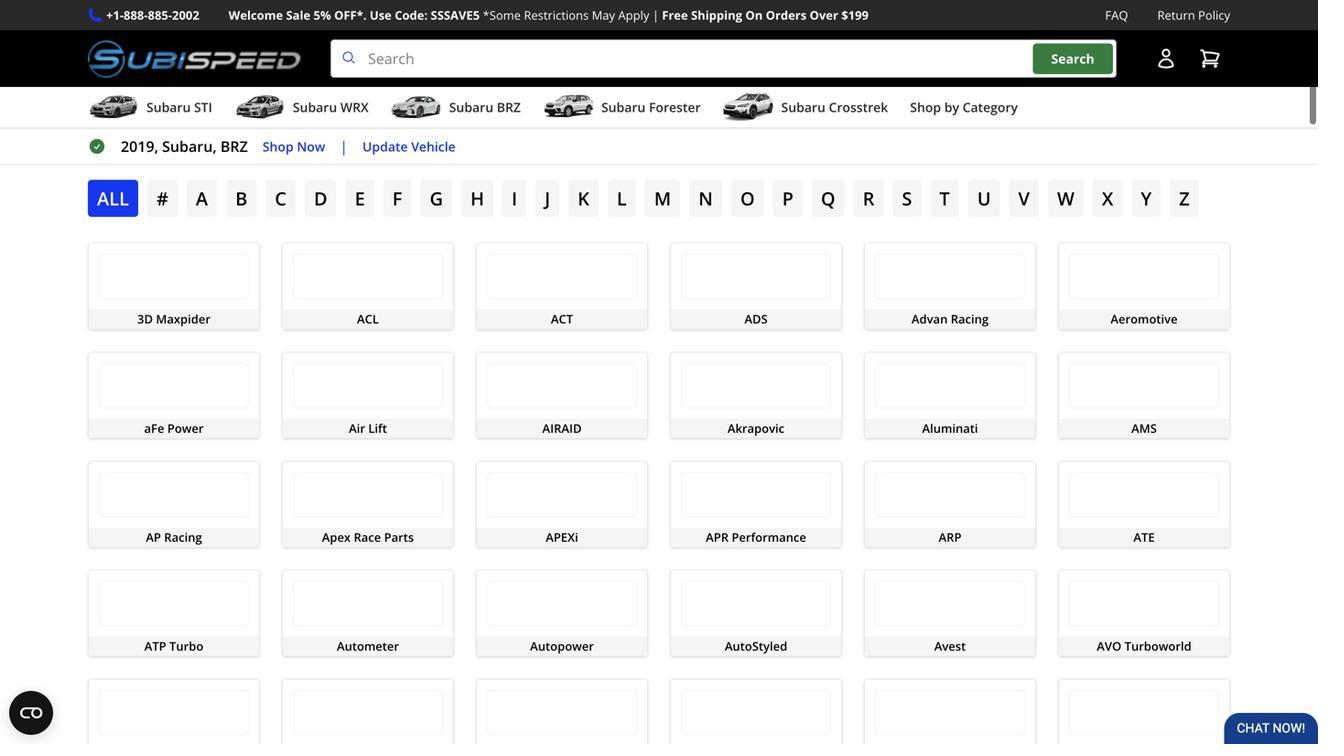 Task type: locate. For each thing, give the bounding box(es) containing it.
| left free
[[652, 7, 659, 23]]

advan racing link
[[864, 243, 1036, 330]]

t
[[940, 186, 950, 211]]

0 horizontal spatial racing
[[164, 529, 202, 546]]

air lift link
[[282, 352, 454, 439]]

3d maxpider link
[[88, 243, 260, 330]]

j
[[545, 186, 550, 211]]

3d
[[137, 311, 153, 327]]

autopower
[[530, 638, 594, 655]]

g
[[430, 186, 443, 211]]

885-
[[148, 7, 172, 23]]

2019, subaru, brz
[[121, 137, 248, 156]]

4 subaru from the left
[[601, 99, 646, 116]]

0 horizontal spatial search button
[[576, 99, 659, 143]]

search button down faq link at the top of the page
[[1033, 43, 1113, 74]]

+1-888-885-2002
[[106, 7, 199, 23]]

| right the now
[[340, 137, 348, 156]]

update vehicle button
[[363, 136, 456, 157]]

brz
[[497, 99, 521, 116], [221, 137, 248, 156]]

1 horizontal spatial racing
[[951, 311, 989, 327]]

free
[[662, 7, 688, 23]]

shop left by
[[910, 99, 941, 116]]

k button
[[569, 180, 599, 217]]

racing
[[951, 311, 989, 327], [164, 529, 202, 546]]

apexi link
[[476, 461, 648, 548]]

afe power
[[144, 420, 204, 436]]

brz left clear input image
[[497, 99, 521, 116]]

subaru forester
[[601, 99, 701, 116]]

search button
[[1033, 43, 1113, 74], [576, 99, 659, 143]]

turbo
[[169, 638, 203, 655]]

subaru sti
[[146, 99, 212, 116]]

parts
[[384, 529, 414, 546]]

ate
[[1134, 529, 1155, 546]]

z
[[164, 57, 175, 83], [1179, 186, 1190, 211]]

acl
[[357, 311, 379, 327]]

a subaru crosstrek thumbnail image image
[[723, 93, 774, 121]]

1 horizontal spatial shop
[[910, 99, 941, 116]]

ams link
[[1058, 352, 1230, 439]]

shop
[[910, 99, 941, 116], [263, 138, 294, 155]]

faq
[[1105, 7, 1128, 23]]

1 vertical spatial racing
[[164, 529, 202, 546]]

2 subaru from the left
[[293, 99, 337, 116]]

update
[[363, 138, 408, 155]]

avest
[[935, 638, 966, 655]]

r button
[[854, 180, 884, 217]]

arp link
[[864, 461, 1036, 548]]

avest link
[[864, 570, 1036, 657]]

button image
[[1155, 48, 1177, 70]]

subaru brz
[[449, 99, 521, 116]]

over
[[810, 7, 838, 23]]

r
[[863, 186, 875, 211]]

0 horizontal spatial brz
[[221, 137, 248, 156]]

subaru left the sti
[[146, 99, 191, 116]]

1 horizontal spatial brz
[[497, 99, 521, 116]]

all
[[97, 186, 129, 211]]

lift
[[368, 420, 387, 436]]

avo
[[1097, 638, 1122, 655]]

1 vertical spatial search button
[[576, 99, 659, 143]]

a subaru wrx thumbnail image image
[[234, 93, 286, 121]]

avo turboworld link
[[1058, 570, 1230, 657]]

subaru for subaru sti
[[146, 99, 191, 116]]

atp
[[144, 638, 166, 655]]

0 vertical spatial shop
[[910, 99, 941, 116]]

subaru inside "dropdown button"
[[781, 99, 826, 116]]

x
[[1102, 186, 1114, 211]]

y
[[1141, 186, 1152, 211]]

b button
[[226, 180, 257, 217]]

turboworld
[[1125, 638, 1192, 655]]

subaru for subaru brz
[[449, 99, 494, 116]]

q button
[[812, 180, 845, 217]]

1 horizontal spatial z
[[1179, 186, 1190, 211]]

ap racing
[[146, 529, 202, 546]]

atp turbo
[[144, 638, 203, 655]]

1 horizontal spatial |
[[652, 7, 659, 23]]

shipping
[[691, 7, 742, 23]]

subaru for subaru wrx
[[293, 99, 337, 116]]

5%
[[314, 7, 331, 23]]

subaru up the now
[[293, 99, 337, 116]]

search button right clear input image
[[576, 99, 659, 143]]

subaru up vehicle
[[449, 99, 494, 116]]

category
[[963, 99, 1018, 116]]

888-
[[124, 7, 148, 23]]

now
[[297, 138, 325, 155]]

o button
[[731, 180, 764, 217]]

z up subaru sti
[[164, 57, 175, 83]]

ams
[[1132, 420, 1157, 436]]

subaru,
[[162, 137, 217, 156]]

1 horizontal spatial search button
[[1033, 43, 1113, 74]]

h
[[471, 186, 484, 211]]

s button
[[893, 180, 921, 217]]

0 vertical spatial racing
[[951, 311, 989, 327]]

0 horizontal spatial shop
[[263, 138, 294, 155]]

apex race parts link
[[282, 461, 454, 548]]

1 horizontal spatial search
[[1052, 50, 1095, 67]]

1 vertical spatial z
[[1179, 186, 1190, 211]]

subaru left forester
[[601, 99, 646, 116]]

act
[[551, 311, 573, 327]]

shop for shop by category
[[910, 99, 941, 116]]

1 subaru from the left
[[146, 99, 191, 116]]

clear input image
[[545, 114, 560, 129]]

h button
[[461, 180, 493, 217]]

# button
[[147, 180, 178, 217]]

racing right advan
[[951, 311, 989, 327]]

5 subaru from the left
[[781, 99, 826, 116]]

shop for shop now
[[263, 138, 294, 155]]

search input field
[[331, 39, 1117, 78]]

racing right ap
[[164, 529, 202, 546]]

shop left the now
[[263, 138, 294, 155]]

1 vertical spatial search
[[594, 111, 641, 131]]

f
[[393, 186, 402, 211]]

a subaru brz thumbnail image image
[[391, 93, 442, 121]]

0 vertical spatial z
[[164, 57, 175, 83]]

afe power link
[[88, 352, 260, 439]]

1 vertical spatial shop
[[263, 138, 294, 155]]

subaru crosstrek
[[781, 99, 888, 116]]

subaru sti button
[[88, 91, 212, 127]]

open widget image
[[9, 691, 53, 735]]

brz right the subaru,
[[221, 137, 248, 156]]

subaru right a subaru crosstrek thumbnail image
[[781, 99, 826, 116]]

shop now
[[263, 138, 325, 155]]

3 subaru from the left
[[449, 99, 494, 116]]

n button
[[690, 180, 722, 217]]

vehicle
[[411, 138, 456, 155]]

0 horizontal spatial search
[[594, 111, 641, 131]]

shop inside dropdown button
[[910, 99, 941, 116]]

u button
[[968, 180, 1000, 217]]

d button
[[305, 180, 337, 217]]

z right y on the top
[[1179, 186, 1190, 211]]

power
[[167, 420, 204, 436]]

0 vertical spatial |
[[652, 7, 659, 23]]

s
[[902, 186, 912, 211]]

subaru inside 'dropdown button'
[[601, 99, 646, 116]]

apr
[[706, 529, 729, 546]]

0 vertical spatial brz
[[497, 99, 521, 116]]

*some
[[483, 7, 521, 23]]

l
[[617, 186, 627, 211]]

1 vertical spatial |
[[340, 137, 348, 156]]

aluminati
[[922, 420, 978, 436]]



Task type: vqa. For each thing, say whether or not it's contained in the screenshot.
the SW for BC Racing BR Coilovers - 2013+ FT86 Swift Springs 6k-7k
no



Task type: describe. For each thing, give the bounding box(es) containing it.
v
[[1019, 186, 1030, 211]]

autometer
[[337, 638, 399, 655]]

shop now link
[[263, 136, 325, 157]]

return policy
[[1158, 7, 1230, 23]]

t button
[[931, 180, 959, 217]]

m
[[654, 186, 671, 211]]

policy
[[1198, 7, 1230, 23]]

apr performance
[[706, 529, 806, 546]]

0 vertical spatial search button
[[1033, 43, 1113, 74]]

code:
[[395, 7, 428, 23]]

aeromotive
[[1111, 311, 1178, 327]]

a subaru sti thumbnail image image
[[88, 93, 139, 121]]

3d maxpider
[[137, 311, 211, 327]]

z inside button
[[1179, 186, 1190, 211]]

maxpider
[[156, 311, 211, 327]]

autostyled link
[[670, 570, 842, 657]]

ap
[[146, 529, 161, 546]]

welcome sale 5% off*. use code: sssave5 *some restrictions may apply | free shipping on orders over $199
[[229, 7, 869, 23]]

airaid link
[[476, 352, 648, 439]]

v button
[[1009, 180, 1039, 217]]

ate link
[[1058, 461, 1230, 548]]

racing for ap racing
[[164, 529, 202, 546]]

shop by category
[[910, 99, 1018, 116]]

forester
[[649, 99, 701, 116]]

racing for advan racing
[[951, 311, 989, 327]]

1 vertical spatial brz
[[221, 137, 248, 156]]

crosstrek
[[829, 99, 888, 116]]

return
[[1158, 7, 1195, 23]]

z button
[[1170, 180, 1199, 217]]

restrictions
[[524, 7, 589, 23]]

w button
[[1048, 180, 1084, 217]]

n
[[699, 186, 713, 211]]

acl link
[[282, 243, 454, 330]]

apexi
[[546, 529, 578, 546]]

a subaru forester thumbnail image image
[[543, 93, 594, 121]]

performance
[[732, 529, 806, 546]]

a
[[196, 186, 208, 211]]

aluminati link
[[864, 352, 1036, 439]]

orders
[[766, 7, 807, 23]]

0 horizontal spatial z
[[164, 57, 175, 83]]

subaru for subaru crosstrek
[[781, 99, 826, 116]]

race
[[354, 529, 381, 546]]

subaru brz button
[[391, 91, 521, 127]]

autometer link
[[282, 570, 454, 657]]

update vehicle
[[363, 138, 456, 155]]

may
[[592, 7, 615, 23]]

arp
[[939, 529, 962, 546]]

subispeed logo image
[[88, 39, 301, 78]]

+1-
[[106, 7, 124, 23]]

airaid
[[542, 420, 582, 436]]

subaru for subaru forester
[[601, 99, 646, 116]]

e
[[355, 186, 365, 211]]

x button
[[1093, 180, 1123, 217]]

m button
[[645, 180, 680, 217]]

air
[[349, 420, 365, 436]]

apex race parts
[[322, 529, 414, 546]]

advan
[[912, 311, 948, 327]]

welcome
[[229, 7, 283, 23]]

sti
[[194, 99, 212, 116]]

atp turbo link
[[88, 570, 260, 657]]

brand a-z
[[88, 57, 175, 83]]

p button
[[773, 180, 803, 217]]

avo turboworld
[[1097, 638, 1192, 655]]

2019,
[[121, 137, 158, 156]]

brz inside subaru brz dropdown button
[[497, 99, 521, 116]]

a button
[[187, 180, 217, 217]]

apr performance link
[[670, 461, 842, 548]]

i
[[512, 186, 517, 211]]

$199
[[842, 7, 869, 23]]

o
[[741, 186, 755, 211]]

a-
[[146, 57, 164, 83]]

wrx
[[340, 99, 369, 116]]

Search Brands... field
[[88, 99, 567, 143]]

d
[[314, 186, 327, 211]]

autopower link
[[476, 570, 648, 657]]

akrapovic
[[728, 420, 785, 436]]

0 horizontal spatial |
[[340, 137, 348, 156]]

advan racing
[[912, 311, 989, 327]]

b
[[235, 186, 247, 211]]

subaru forester button
[[543, 91, 701, 127]]

brand
[[88, 57, 141, 83]]

g button
[[421, 180, 452, 217]]

sale
[[286, 7, 311, 23]]

k
[[578, 186, 589, 211]]

0 vertical spatial search
[[1052, 50, 1095, 67]]

#
[[157, 186, 168, 211]]

c button
[[266, 180, 296, 217]]

off*.
[[334, 7, 367, 23]]

afe
[[144, 420, 164, 436]]

i button
[[503, 180, 527, 217]]



